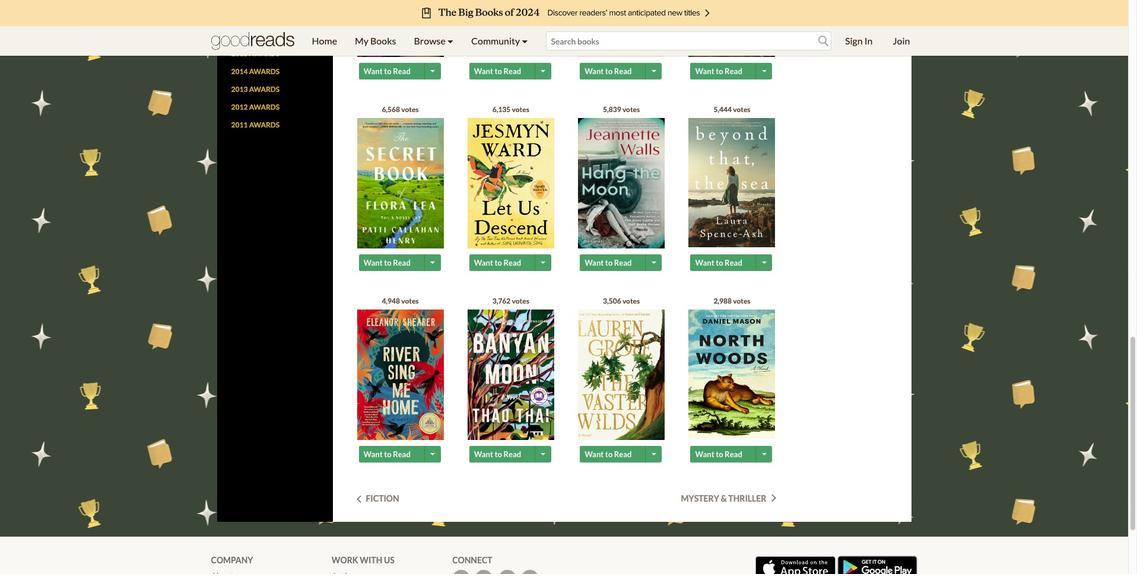 Task type: describe. For each thing, give the bounding box(es) containing it.
&
[[721, 494, 727, 504]]

2013
[[231, 85, 248, 94]]

Search books text field
[[546, 31, 832, 50]]

votes for 3,762 votes
[[512, 297, 529, 305]]

3,506
[[603, 297, 621, 305]]

community ▾ button
[[462, 26, 537, 56]]

browse ▾ button
[[405, 26, 462, 56]]

thriller
[[729, 494, 767, 504]]

2015 awards
[[231, 49, 280, 58]]

votes for 4,948 votes
[[401, 297, 419, 305]]

6,135 votes
[[492, 105, 529, 114]]

the secret book of flora lea by patti callahan henry image
[[357, 118, 444, 249]]

4,948
[[382, 297, 400, 305]]

2011 awards
[[231, 121, 280, 130]]

go as a river by shelley read image
[[578, 0, 665, 57]]

2014
[[231, 67, 248, 76]]

community ▾
[[471, 35, 528, 46]]

5,444 votes
[[714, 105, 751, 114]]

community
[[471, 35, 520, 46]]

5,839 votes
[[603, 105, 640, 114]]

2,988
[[714, 297, 732, 305]]

2017 awards
[[231, 14, 280, 23]]

2011 awards link
[[231, 121, 280, 130]]

awards for 2011 awards
[[249, 121, 280, 130]]

work with us
[[332, 555, 395, 565]]

2015 awards link
[[231, 49, 280, 58]]

6,568
[[382, 105, 400, 114]]

2016 awards
[[231, 32, 280, 41]]

6,568 votes
[[382, 105, 419, 114]]

awards for 2015 awards
[[249, 49, 280, 58]]

awards for 2012 awards
[[249, 103, 280, 112]]

with
[[360, 555, 382, 565]]

home link
[[303, 26, 346, 56]]

2013 awards
[[231, 85, 280, 94]]

goodreads on linkedin image
[[521, 570, 539, 575]]

5,839
[[603, 105, 621, 114]]

2011
[[231, 121, 248, 130]]

join link
[[884, 26, 919, 56]]

fiction
[[366, 494, 399, 504]]

awards for 2016 awards
[[249, 32, 280, 41]]

the vaster wilds by lauren groff image
[[578, 310, 665, 440]]

2016 awards link
[[231, 32, 280, 41]]

2014 awards link
[[231, 67, 280, 76]]

6,135
[[492, 105, 511, 114]]

votes for 6,568 votes
[[401, 105, 419, 114]]

home
[[312, 35, 337, 46]]

my books link
[[346, 26, 405, 56]]

3,762
[[492, 297, 511, 305]]

connect
[[452, 555, 492, 565]]

awards for 2014 awards
[[249, 67, 280, 76]]

beyond that, the sea by laura spence-ash image
[[689, 118, 775, 247]]

download app for android image
[[837, 556, 917, 575]]

books
[[370, 35, 396, 46]]

in
[[865, 35, 873, 46]]

votes for 5,444 votes
[[733, 105, 751, 114]]

2012 awards link
[[231, 103, 280, 112]]

work
[[332, 555, 358, 565]]

looking for jane by heather     marshall image
[[468, 0, 554, 56]]

5,444
[[714, 105, 732, 114]]



Task type: locate. For each thing, give the bounding box(es) containing it.
votes for 2,988 votes
[[733, 297, 751, 305]]

want to read button
[[359, 63, 426, 79], [469, 63, 536, 79], [580, 63, 647, 79], [691, 63, 758, 79], [359, 254, 426, 271], [469, 254, 536, 271], [580, 254, 647, 271], [691, 254, 758, 271], [359, 446, 426, 463], [469, 446, 536, 463], [580, 446, 647, 463], [691, 446, 758, 463]]

awards down 2014 awards
[[249, 85, 280, 94]]

2013 awards link
[[231, 85, 280, 94]]

2,988 votes
[[714, 297, 751, 305]]

4,948 votes
[[382, 297, 419, 305]]

goodreads on twitter image
[[475, 570, 493, 575]]

3,506 votes
[[603, 297, 640, 305]]

4 awards from the top
[[249, 67, 280, 76]]

mystery
[[681, 494, 719, 504]]

votes
[[401, 105, 419, 114], [512, 105, 529, 114], [623, 105, 640, 114], [733, 105, 751, 114], [401, 297, 419, 305], [512, 297, 529, 305], [623, 297, 640, 305], [733, 297, 751, 305]]

company
[[211, 555, 253, 565]]

awards down 2012 awards 'link'
[[249, 121, 280, 130]]

awards down the 2016 awards on the left of page
[[249, 49, 280, 58]]

awards up 2013 awards
[[249, 67, 280, 76]]

us
[[384, 555, 395, 565]]

2012 awards
[[231, 103, 280, 112]]

my
[[355, 35, 369, 46]]

banyan moon by thao thai image
[[468, 310, 554, 440]]

5 awards from the top
[[249, 85, 280, 94]]

join
[[893, 35, 910, 46]]

browse
[[414, 35, 446, 46]]

north woods by daniel       mason image
[[689, 310, 775, 438]]

2014 awards
[[231, 67, 280, 76]]

sign in
[[845, 35, 873, 46]]

goodreads on instagram image
[[499, 570, 517, 575]]

sign in link
[[836, 26, 882, 56]]

my books
[[355, 35, 396, 46]]

2015
[[231, 49, 248, 58]]

browse ▾
[[414, 35, 454, 46]]

votes right 6,568
[[401, 105, 419, 114]]

1 awards from the top
[[249, 14, 280, 23]]

▾
[[447, 35, 454, 46], [522, 35, 528, 46]]

let us descend by jesmyn ward image
[[468, 118, 554, 251]]

mystery & thriller link
[[681, 494, 776, 504]]

download app for ios image
[[756, 557, 836, 575]]

2017 awards link
[[231, 14, 280, 23]]

want to read
[[364, 66, 411, 76], [474, 66, 521, 76], [585, 66, 632, 76], [695, 66, 742, 76], [364, 258, 411, 267], [474, 258, 521, 267], [585, 258, 632, 267], [695, 258, 742, 267], [364, 450, 411, 459], [474, 450, 521, 459], [585, 450, 632, 459], [695, 450, 742, 459]]

mystery & thriller
[[681, 494, 767, 504]]

awards
[[249, 14, 280, 23], [249, 32, 280, 41], [249, 49, 280, 58], [249, 67, 280, 76], [249, 85, 280, 94], [249, 103, 280, 112], [249, 121, 280, 130]]

votes right 3,762
[[512, 297, 529, 305]]

awards for 2013 awards
[[249, 85, 280, 94]]

votes right 6,135
[[512, 105, 529, 114]]

hang the moon by jeannette walls image
[[578, 118, 665, 249]]

river sing me home by eleanor shearer image
[[357, 310, 444, 440]]

menu
[[303, 26, 537, 56]]

read
[[393, 66, 411, 76], [504, 66, 521, 76], [614, 66, 632, 76], [725, 66, 742, 76], [393, 258, 411, 267], [504, 258, 521, 267], [614, 258, 632, 267], [725, 258, 742, 267], [393, 450, 411, 459], [504, 450, 521, 459], [614, 450, 632, 459], [725, 450, 742, 459]]

votes right 5,444
[[733, 105, 751, 114]]

menu containing home
[[303, 26, 537, 56]]

fiction link
[[356, 494, 399, 504]]

▾ for community ▾
[[522, 35, 528, 46]]

3 awards from the top
[[249, 49, 280, 58]]

sign
[[845, 35, 863, 46]]

votes right 5,839
[[623, 105, 640, 114]]

▾ right community
[[522, 35, 528, 46]]

2 ▾ from the left
[[522, 35, 528, 46]]

▾ right browse
[[447, 35, 454, 46]]

votes right '2,988'
[[733, 297, 751, 305]]

votes for 6,135 votes
[[512, 105, 529, 114]]

2017
[[231, 14, 248, 23]]

awards down 2017 awards link
[[249, 32, 280, 41]]

to
[[384, 66, 392, 76], [495, 66, 502, 76], [605, 66, 613, 76], [716, 66, 723, 76], [384, 258, 392, 267], [495, 258, 502, 267], [605, 258, 613, 267], [716, 258, 723, 267], [384, 450, 392, 459], [495, 450, 502, 459], [605, 450, 613, 459], [716, 450, 723, 459]]

votes for 3,506 votes
[[623, 297, 640, 305]]

votes right 3,506
[[623, 297, 640, 305]]

1 horizontal spatial ▾
[[522, 35, 528, 46]]

▾ for browse ▾
[[447, 35, 454, 46]]

votes right 4,948
[[401, 297, 419, 305]]

the most anticipated books of 2024 image
[[89, 0, 1039, 26]]

Search for books to add to your shelves search field
[[546, 31, 832, 50]]

2016
[[231, 32, 248, 41]]

7 awards from the top
[[249, 121, 280, 130]]

awards down 2013 awards
[[249, 103, 280, 112]]

2 awards from the top
[[249, 32, 280, 41]]

votes for 5,839 votes
[[623, 105, 640, 114]]

want
[[364, 66, 383, 76], [474, 66, 493, 76], [585, 66, 604, 76], [695, 66, 714, 76], [364, 258, 383, 267], [474, 258, 493, 267], [585, 258, 604, 267], [695, 258, 714, 267], [364, 450, 383, 459], [474, 450, 493, 459], [585, 450, 604, 459], [695, 450, 714, 459]]

3,762 votes
[[492, 297, 529, 305]]

1 ▾ from the left
[[447, 35, 454, 46]]

2012
[[231, 103, 248, 112]]

awards up the 2016 awards on the left of page
[[249, 14, 280, 23]]

6 awards from the top
[[249, 103, 280, 112]]

awards for 2017 awards
[[249, 14, 280, 23]]

0 horizontal spatial ▾
[[447, 35, 454, 46]]

goodreads on facebook image
[[452, 570, 470, 575]]



Task type: vqa. For each thing, say whether or not it's contained in the screenshot.
Choice
no



